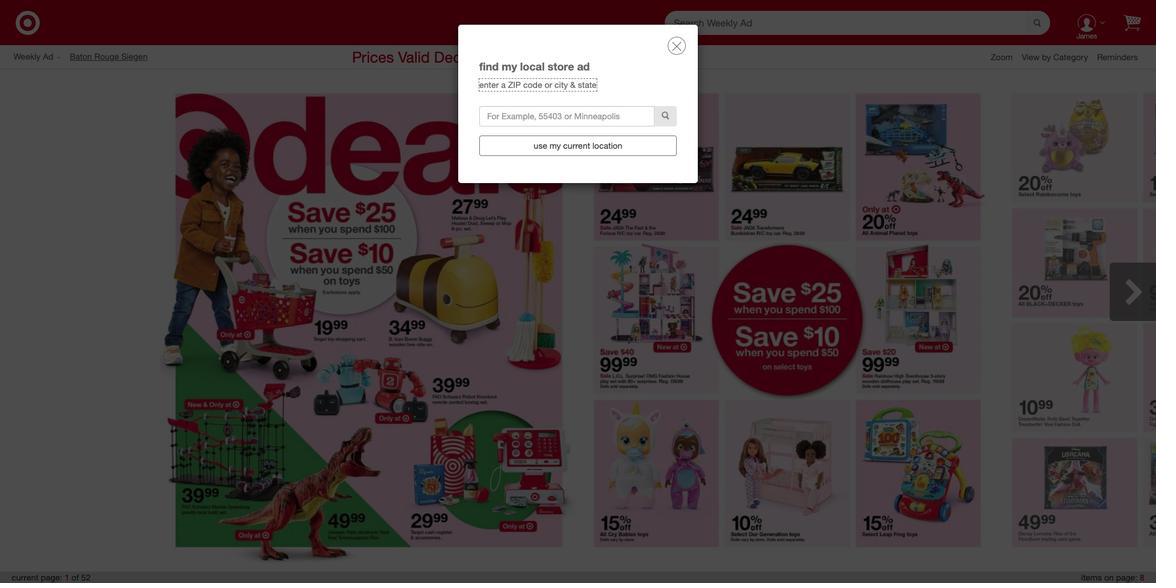 Task type: describe. For each thing, give the bounding box(es) containing it.
find
[[480, 60, 499, 73]]

close image
[[672, 41, 682, 51]]

by
[[1043, 52, 1052, 62]]

weekly ad
[[14, 52, 53, 62]]

2 page: from the left
[[1117, 572, 1138, 583]]

category
[[1054, 52, 1089, 62]]

52
[[81, 572, 91, 583]]

items
[[1082, 572, 1103, 583]]

go to target.com image
[[16, 11, 40, 35]]

baton rouge siegen
[[70, 52, 148, 62]]

use my current location
[[534, 140, 623, 151]]

For Example, 55403 or Minneapolis text field
[[480, 106, 655, 126]]

weekly ad link
[[14, 51, 70, 63]]

current page: 1 of 52
[[12, 572, 91, 583]]

or
[[545, 79, 553, 90]]

state
[[578, 79, 597, 90]]

page 1 image
[[160, 78, 578, 563]]

view by category link
[[1022, 52, 1098, 62]]

current inside button
[[564, 140, 591, 151]]

1 dec from the left
[[434, 47, 461, 66]]

location
[[593, 140, 623, 151]]

use my current location button
[[480, 135, 677, 156]]

of
[[72, 572, 79, 583]]

store
[[548, 60, 574, 73]]

on
[[1105, 572, 1115, 583]]

valid
[[398, 47, 430, 66]]

1 page: from the left
[[41, 572, 62, 583]]

view by category
[[1022, 52, 1089, 62]]

baton rouge siegen link
[[70, 51, 157, 63]]

city
[[555, 79, 568, 90]]

prices valid dec 10 - dec 16
[[352, 47, 545, 66]]

weekly
[[14, 52, 41, 62]]

16
[[528, 47, 545, 66]]

ad
[[43, 52, 53, 62]]



Task type: vqa. For each thing, say whether or not it's contained in the screenshot.
location
yes



Task type: locate. For each thing, give the bounding box(es) containing it.
zip
[[508, 79, 521, 90]]

page 2 image
[[578, 78, 997, 563]]

current
[[564, 140, 591, 151], [12, 572, 39, 583]]

current left location
[[564, 140, 591, 151]]

dec left 10
[[434, 47, 461, 66]]

my up zip
[[502, 60, 517, 73]]

page: left 8
[[1117, 572, 1138, 583]]

use
[[534, 140, 548, 151]]

reminders
[[1098, 52, 1139, 62]]

enter
[[480, 79, 499, 90]]

0 horizontal spatial page:
[[41, 572, 62, 583]]

zoom link
[[991, 51, 1022, 63]]

1 vertical spatial my
[[550, 140, 561, 151]]

code
[[524, 79, 543, 90]]

10
[[466, 47, 482, 66]]

dec right the '-'
[[497, 47, 524, 66]]

0 horizontal spatial my
[[502, 60, 517, 73]]

find my local store ad
[[480, 60, 590, 73]]

0 horizontal spatial current
[[12, 572, 39, 583]]

rouge
[[94, 52, 119, 62]]

ad
[[578, 60, 590, 73]]

a
[[502, 79, 506, 90]]

1 horizontal spatial page:
[[1117, 572, 1138, 583]]

baton
[[70, 52, 92, 62]]

my
[[502, 60, 517, 73], [550, 140, 561, 151]]

my inside use my current location button
[[550, 140, 561, 151]]

dec
[[434, 47, 461, 66], [497, 47, 524, 66]]

page 3 image
[[997, 78, 1157, 563]]

my right use
[[550, 140, 561, 151]]

siegen
[[121, 52, 148, 62]]

view your cart on target.com image
[[1124, 14, 1142, 31]]

current left 1
[[12, 572, 39, 583]]

zoom
[[991, 52, 1013, 62]]

local
[[520, 60, 545, 73]]

1 horizontal spatial dec
[[497, 47, 524, 66]]

-
[[487, 47, 492, 66]]

8
[[1141, 572, 1145, 583]]

my for find
[[502, 60, 517, 73]]

items on page: 8
[[1082, 572, 1145, 583]]

1 horizontal spatial my
[[550, 140, 561, 151]]

0 horizontal spatial dec
[[434, 47, 461, 66]]

form
[[665, 11, 1051, 35]]

view
[[1022, 52, 1040, 62]]

1 horizontal spatial current
[[564, 140, 591, 151]]

&
[[571, 79, 576, 90]]

enter a zip code or city & state
[[480, 79, 597, 90]]

search image
[[662, 111, 669, 120]]

reminders link
[[1098, 51, 1148, 63]]

page: left 1
[[41, 572, 62, 583]]

prices
[[352, 47, 394, 66]]

my for use
[[550, 140, 561, 151]]

2 dec from the left
[[497, 47, 524, 66]]

1 vertical spatial current
[[12, 572, 39, 583]]

1
[[65, 572, 69, 583]]

0 vertical spatial my
[[502, 60, 517, 73]]

zoom-in element
[[991, 52, 1013, 62]]

0 vertical spatial current
[[564, 140, 591, 151]]

page:
[[41, 572, 62, 583], [1117, 572, 1138, 583]]



